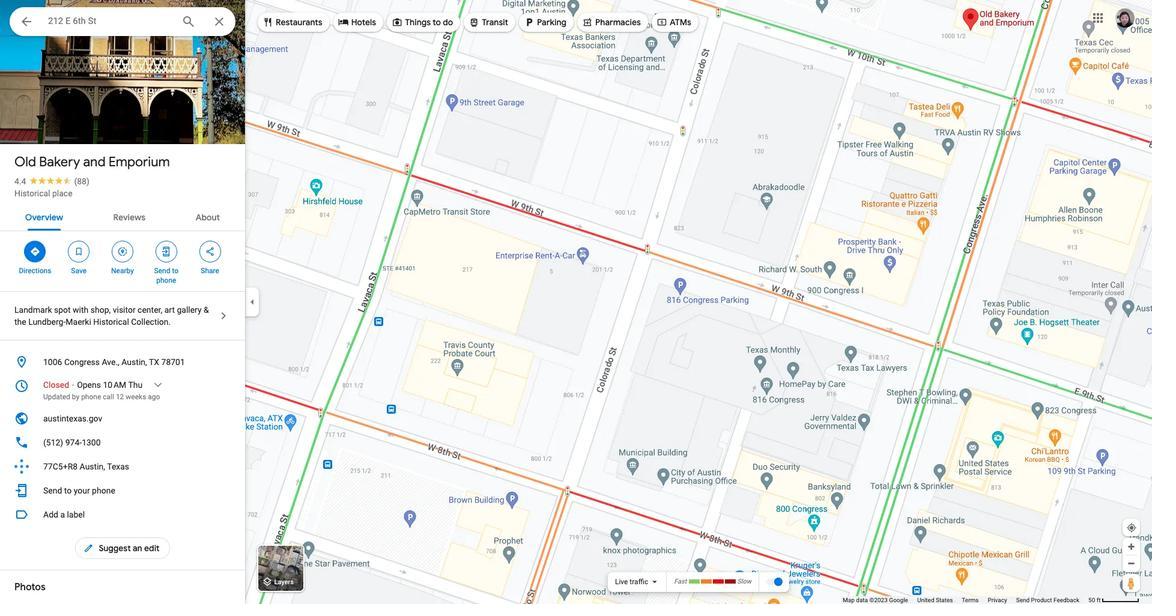 Task type: vqa. For each thing, say whether or not it's contained in the screenshot.


Task type: describe. For each thing, give the bounding box(es) containing it.
old
[[14, 154, 36, 171]]

do
[[443, 17, 453, 28]]

landmark spot with shop, visitor center, art gallery & the lundberg-maerki historical collection.
[[14, 305, 209, 327]]

1006
[[43, 357, 62, 367]]

live
[[615, 578, 628, 586]]

edit
[[144, 543, 160, 554]]

send for send to your phone
[[43, 486, 62, 496]]

1300
[[82, 438, 101, 448]]


[[338, 15, 349, 29]]

to inside  things to do
[[433, 17, 441, 28]]

historical inside historical place button
[[14, 189, 50, 198]]

center,
[[138, 305, 162, 315]]

photos
[[14, 581, 45, 593]]

states
[[936, 597, 953, 604]]

show street view coverage image
[[1123, 574, 1140, 592]]

974-
[[65, 438, 82, 448]]

send to your phone button
[[0, 479, 245, 503]]

united states button
[[917, 596, 953, 604]]

transit
[[482, 17, 508, 28]]

photos
[[49, 119, 79, 130]]

139
[[31, 119, 47, 130]]

landmark
[[14, 305, 52, 315]]

directions
[[19, 267, 51, 275]]

by
[[72, 393, 79, 401]]

historical place button
[[14, 187, 72, 199]]

88 reviews element
[[74, 177, 89, 186]]

send product feedback button
[[1016, 596, 1079, 604]]

 parking
[[524, 15, 566, 29]]

things
[[405, 17, 431, 28]]

 things to do
[[392, 15, 453, 29]]

77c5+r8
[[43, 462, 78, 472]]

product
[[1031, 597, 1052, 604]]

 suggest an edit
[[83, 542, 160, 555]]

(512) 974-1300
[[43, 438, 101, 448]]

 atms
[[657, 15, 691, 29]]

layers
[[274, 579, 294, 586]]

 search field
[[10, 7, 235, 38]]

map data ©2023 google
[[843, 597, 908, 604]]

spot
[[54, 305, 71, 315]]

nearby
[[111, 267, 134, 275]]

live traffic option
[[615, 578, 648, 586]]

ago
[[148, 393, 160, 401]]

old bakery and emporium main content
[[0, 0, 245, 604]]

actions for old bakery and emporium region
[[0, 231, 245, 291]]


[[263, 15, 273, 29]]

phone inside button
[[92, 486, 115, 496]]

data
[[856, 597, 868, 604]]

send to phone
[[154, 267, 178, 285]]

0 vertical spatial austin,
[[122, 357, 147, 367]]

photo of old bakery and emporium image
[[0, 0, 245, 290]]

historical inside landmark spot with shop, visitor center, art gallery & the lundberg-maerki historical collection.
[[93, 317, 129, 327]]

1006 congress ave., austin, tx 78701
[[43, 357, 185, 367]]

lundberg-
[[28, 317, 66, 327]]

(512)
[[43, 438, 63, 448]]

parking
[[537, 17, 566, 28]]


[[657, 15, 667, 29]]


[[161, 245, 172, 258]]

reviews button
[[104, 202, 155, 231]]

to for send to phone
[[172, 267, 178, 275]]

overview
[[25, 212, 63, 223]]

united
[[917, 597, 934, 604]]

(512) 974-1300 button
[[0, 431, 245, 455]]

4.4 stars image
[[26, 177, 74, 184]]

map
[[843, 597, 855, 604]]

 hotels
[[338, 15, 376, 29]]

send to your phone
[[43, 486, 115, 496]]

 Show traffic  checkbox
[[766, 577, 783, 587]]

 pharmacies
[[582, 15, 641, 29]]

ave.,
[[102, 357, 119, 367]]

ft
[[1097, 597, 1101, 604]]

212 E 6th St field
[[10, 7, 235, 36]]

terms button
[[962, 596, 979, 604]]

opens
[[77, 380, 101, 390]]


[[117, 245, 128, 258]]

a
[[60, 510, 65, 520]]

to for send to your phone
[[64, 486, 72, 496]]



Task type: locate. For each thing, give the bounding box(es) containing it.
0 vertical spatial historical
[[14, 189, 50, 198]]

0 horizontal spatial austin,
[[80, 462, 105, 472]]

fast
[[674, 578, 687, 586]]

©2023
[[870, 597, 888, 604]]

1 vertical spatial historical
[[93, 317, 129, 327]]

united states
[[917, 597, 953, 604]]

art
[[164, 305, 175, 315]]

to left your
[[64, 486, 72, 496]]

closed ⋅ opens 10 am thu
[[43, 380, 143, 390]]

add a label
[[43, 510, 85, 520]]

send left product
[[1016, 597, 1030, 604]]

weeks
[[126, 393, 146, 401]]

emporium
[[109, 154, 170, 171]]

visitor
[[113, 305, 136, 315]]

google account: michele murakami  
(michele.murakami@adept.ai) image
[[1115, 8, 1135, 27]]

 button
[[10, 7, 43, 38]]

terms
[[962, 597, 979, 604]]

updated by phone call 12 weeks ago
[[43, 393, 160, 401]]

1 horizontal spatial historical
[[93, 317, 129, 327]]

phone
[[156, 276, 176, 285], [81, 393, 101, 401], [92, 486, 115, 496]]

your
[[74, 486, 90, 496]]

None field
[[48, 14, 172, 28]]

overview button
[[16, 202, 73, 231]]

phone for to
[[156, 276, 176, 285]]

to left do
[[433, 17, 441, 28]]

0 horizontal spatial historical
[[14, 189, 50, 198]]

label
[[67, 510, 85, 520]]

2 vertical spatial phone
[[92, 486, 115, 496]]


[[582, 15, 593, 29]]

&
[[204, 305, 209, 315]]

gallery
[[177, 305, 202, 315]]

traffic
[[630, 578, 648, 586]]

2 vertical spatial to
[[64, 486, 72, 496]]

2 horizontal spatial send
[[1016, 597, 1030, 604]]

add
[[43, 510, 58, 520]]

50
[[1089, 597, 1095, 604]]

with
[[73, 305, 88, 315]]

1 vertical spatial austin,
[[80, 462, 105, 472]]

privacy
[[988, 597, 1007, 604]]

privacy button
[[988, 596, 1007, 604]]

historical place
[[14, 189, 72, 198]]

10 am
[[103, 380, 126, 390]]

zoom out image
[[1127, 559, 1136, 568]]

collapse side panel image
[[246, 296, 259, 309]]


[[205, 245, 215, 258]]

4.4
[[14, 177, 26, 186]]

historical down '4.4'
[[14, 189, 50, 198]]

139 photos
[[31, 119, 79, 130]]

send for send to phone
[[154, 267, 170, 275]]

austin, down 1300
[[80, 462, 105, 472]]


[[73, 245, 84, 258]]

2 horizontal spatial to
[[433, 17, 441, 28]]

2 vertical spatial send
[[1016, 597, 1030, 604]]

thu
[[128, 380, 143, 390]]

suggest
[[99, 543, 131, 554]]

historical down shop, at the left bottom of page
[[93, 317, 129, 327]]


[[30, 245, 40, 258]]

to inside button
[[64, 486, 72, 496]]

live traffic
[[615, 578, 648, 586]]

to inside send to phone
[[172, 267, 178, 275]]

historical
[[14, 189, 50, 198], [93, 317, 129, 327]]

austintexas.gov link
[[0, 407, 245, 431]]

save
[[71, 267, 87, 275]]


[[469, 15, 480, 29]]

send for send product feedback
[[1016, 597, 1030, 604]]

google
[[889, 597, 908, 604]]

(88)
[[74, 177, 89, 186]]

1 vertical spatial to
[[172, 267, 178, 275]]

0 horizontal spatial to
[[64, 486, 72, 496]]

about
[[196, 212, 220, 223]]

hours image
[[14, 379, 29, 393]]

phone for by
[[81, 393, 101, 401]]

show your location image
[[1126, 523, 1137, 533]]

footer containing map data ©2023 google
[[843, 596, 1089, 604]]

1 horizontal spatial to
[[172, 267, 178, 275]]

tab list containing overview
[[0, 202, 245, 231]]

footer inside google maps element
[[843, 596, 1089, 604]]

77c5+r8 austin, texas button
[[0, 455, 245, 479]]

77c5+r8 austin, texas
[[43, 462, 129, 472]]

1 vertical spatial phone
[[81, 393, 101, 401]]

tab list
[[0, 202, 245, 231]]

to left share
[[172, 267, 178, 275]]

hotels
[[351, 17, 376, 28]]


[[19, 13, 34, 30]]

closed
[[43, 380, 69, 390]]

bakery
[[39, 154, 80, 171]]

old bakery and emporium
[[14, 154, 170, 171]]

1006 congress ave., austin, tx 78701 button
[[0, 350, 245, 374]]

tx
[[149, 357, 159, 367]]

information for old bakery and emporium region
[[0, 350, 245, 503]]


[[83, 542, 94, 555]]

phone down closed ⋅ opens 10 am thu on the bottom left
[[81, 393, 101, 401]]

phone inside send to phone
[[156, 276, 176, 285]]

send inside information for old bakery and emporium region
[[43, 486, 62, 496]]

pharmacies
[[595, 17, 641, 28]]

0 vertical spatial send
[[154, 267, 170, 275]]

none field inside 212 e 6th st field
[[48, 14, 172, 28]]

1 vertical spatial send
[[43, 486, 62, 496]]

phone right your
[[92, 486, 115, 496]]

78701
[[161, 357, 185, 367]]

google maps element
[[0, 0, 1152, 604]]

maerki
[[66, 317, 91, 327]]

0 vertical spatial phone
[[156, 276, 176, 285]]

 transit
[[469, 15, 508, 29]]

12
[[116, 393, 124, 401]]

atms
[[670, 17, 691, 28]]

congress
[[64, 357, 100, 367]]

zoom in image
[[1127, 542, 1136, 551]]

tab list inside google maps element
[[0, 202, 245, 231]]

footer
[[843, 596, 1089, 604]]

send up add
[[43, 486, 62, 496]]

landmark spot with shop, visitor center, art gallery & the lundberg-maerki historical collection. button
[[0, 292, 245, 340]]

and
[[83, 154, 106, 171]]

139 photos button
[[9, 114, 84, 135]]

send down 
[[154, 267, 170, 275]]

austin, left 'tx'
[[122, 357, 147, 367]]

1 horizontal spatial austin,
[[122, 357, 147, 367]]

50 ft button
[[1089, 597, 1140, 604]]

restaurants
[[276, 17, 322, 28]]

show open hours for the week image
[[153, 380, 164, 390]]

place
[[52, 189, 72, 198]]

updated
[[43, 393, 70, 401]]

 restaurants
[[263, 15, 322, 29]]

feedback
[[1054, 597, 1079, 604]]

texas
[[107, 462, 129, 472]]

share
[[201, 267, 219, 275]]

send inside send to phone
[[154, 267, 170, 275]]

0 vertical spatial to
[[433, 17, 441, 28]]

an
[[133, 543, 142, 554]]

reviews
[[113, 212, 145, 223]]

phone down 
[[156, 276, 176, 285]]

the
[[14, 317, 26, 327]]

0 horizontal spatial send
[[43, 486, 62, 496]]

⋅
[[71, 380, 75, 390]]

austintexas.gov
[[43, 414, 102, 423]]

1 horizontal spatial send
[[154, 267, 170, 275]]



